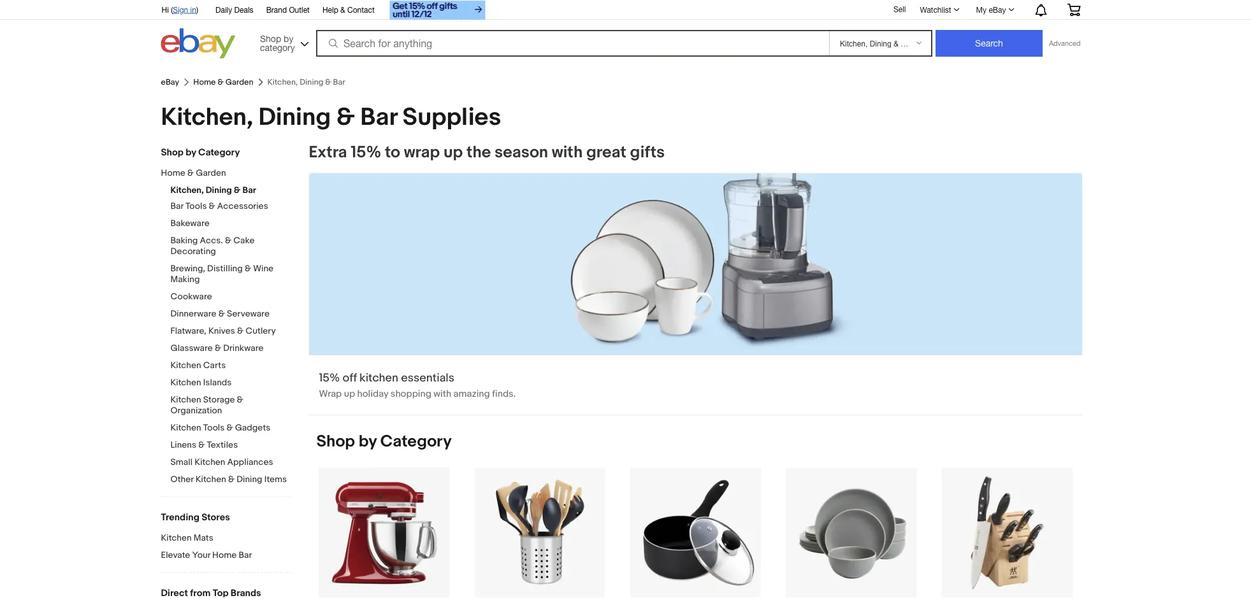 Task type: describe. For each thing, give the bounding box(es) containing it.
dinnerware & serveware link
[[171, 309, 292, 321]]

decorating
[[171, 246, 216, 257]]

your shopping cart image
[[1067, 3, 1082, 16]]

& up bakeware 'link' at the top
[[209, 201, 215, 212]]

kitchen mats elevate your home bar
[[161, 533, 252, 561]]

accessories
[[217, 201, 268, 212]]

advanced
[[1049, 39, 1081, 47]]

category
[[260, 42, 295, 53]]

my
[[976, 5, 987, 14]]

other kitchen & dining items link
[[171, 475, 292, 487]]

& right ebay link
[[218, 77, 224, 87]]

baking accs. & cake decorating link
[[171, 236, 292, 259]]

shop inside shop by category
[[260, 33, 281, 44]]

kitchen down small kitchen appliances link
[[196, 475, 226, 486]]

brewing,
[[171, 264, 205, 274]]

brand outlet link
[[266, 3, 310, 17]]

0 horizontal spatial shop
[[161, 147, 183, 158]]

& right linens
[[198, 440, 205, 451]]

glassware
[[171, 343, 213, 354]]

15% inside 15% off kitchen essentials wrap up holiday shopping with amazing finds.
[[319, 371, 340, 385]]

garden for home & garden kitchen, dining & bar bar tools & accessories bakeware baking accs. & cake decorating brewing, distilling & wine making cookware dinnerware & serveware flatware, knives & cutlery glassware & drinkware kitchen carts kitchen islands kitchen storage & organization kitchen tools & gadgets linens & textiles small kitchen appliances other kitchen & dining items
[[196, 168, 226, 179]]

0 vertical spatial tools
[[185, 201, 207, 212]]

& up drinkware
[[237, 326, 244, 337]]

mats
[[194, 533, 213, 544]]

help
[[323, 5, 338, 14]]

account navigation
[[155, 0, 1091, 21]]

my ebay
[[976, 5, 1006, 14]]

shop by category inside main content
[[317, 432, 452, 452]]

gifts
[[630, 143, 665, 163]]

shop by category
[[260, 33, 295, 53]]

kitchen up linens
[[171, 423, 201, 434]]

(
[[171, 5, 173, 14]]

& left cake
[[225, 236, 232, 246]]

drinkware
[[223, 343, 264, 354]]

ebay inside the account navigation
[[989, 5, 1006, 14]]

sign
[[173, 5, 188, 14]]

kitchen up 'organization'
[[171, 378, 201, 389]]

15% off kitchen essentials wrap up holiday shopping with amazing finds.
[[319, 371, 516, 400]]

0 vertical spatial home & garden link
[[193, 77, 253, 87]]

kitchen, inside 'home & garden kitchen, dining & bar bar tools & accessories bakeware baking accs. & cake decorating brewing, distilling & wine making cookware dinnerware & serveware flatware, knives & cutlery glassware & drinkware kitchen carts kitchen islands kitchen storage & organization kitchen tools & gadgets linens & textiles small kitchen appliances other kitchen & dining items'
[[171, 185, 204, 196]]

off
[[343, 371, 357, 385]]

help & contact link
[[323, 3, 375, 17]]

shop by category button
[[254, 28, 312, 56]]

great
[[586, 143, 627, 163]]

bar up the to
[[360, 103, 397, 132]]

wrap
[[404, 143, 440, 163]]

elevate your home bar link
[[161, 551, 292, 563]]

bar up accessories
[[243, 185, 256, 196]]

organization
[[171, 406, 222, 417]]

daily deals link
[[216, 3, 254, 17]]

sell link
[[888, 5, 912, 13]]

bakeware
[[171, 218, 210, 229]]

stores
[[202, 512, 230, 524]]

& up bakeware on the top left of page
[[187, 168, 194, 179]]

home for home & garden
[[193, 77, 216, 87]]

flatware, knives & cutlery link
[[171, 326, 292, 338]]

your
[[192, 551, 210, 561]]

essentials
[[401, 371, 455, 385]]

brewing, distilling & wine making link
[[171, 264, 292, 287]]

none text field inside main content
[[309, 173, 1083, 415]]

serveware
[[227, 309, 270, 320]]

hi
[[162, 5, 169, 14]]

0 horizontal spatial shop by category
[[161, 147, 240, 158]]

bakeware link
[[171, 218, 292, 230]]

0 vertical spatial kitchen,
[[161, 103, 253, 132]]

contact
[[347, 5, 375, 14]]

2 vertical spatial dining
[[237, 475, 262, 486]]

bar inside kitchen mats elevate your home bar
[[239, 551, 252, 561]]

wine
[[253, 264, 274, 274]]

kitchen down textiles
[[195, 457, 225, 468]]

baking
[[171, 236, 198, 246]]

by inside shop by category
[[284, 33, 294, 44]]

& down small kitchen appliances link
[[228, 475, 235, 486]]

0 vertical spatial dining
[[259, 103, 331, 132]]

finds.
[[492, 388, 516, 400]]

storage
[[203, 395, 235, 406]]

watchlist
[[920, 5, 952, 14]]

supplies
[[403, 103, 501, 132]]

& down kitchen islands link
[[237, 395, 243, 406]]

by inside main content
[[359, 432, 377, 452]]

& inside help & contact link
[[341, 5, 345, 14]]

)
[[196, 5, 198, 14]]

appliances
[[227, 457, 273, 468]]

kitchen storage & organization link
[[171, 395, 292, 418]]

accs.
[[200, 236, 223, 246]]

1 horizontal spatial with
[[552, 143, 583, 163]]

shop inside main content
[[317, 432, 355, 452]]

garden for home & garden
[[225, 77, 253, 87]]

kitchen mats link
[[161, 533, 292, 545]]

0 vertical spatial category
[[198, 147, 240, 158]]

kitchen islands link
[[171, 378, 292, 390]]

none submit inside shop by category banner
[[936, 30, 1043, 57]]

home & garden kitchen, dining & bar bar tools & accessories bakeware baking accs. & cake decorating brewing, distilling & wine making cookware dinnerware & serveware flatware, knives & cutlery glassware & drinkware kitchen carts kitchen islands kitchen storage & organization kitchen tools & gadgets linens & textiles small kitchen appliances other kitchen & dining items
[[161, 168, 287, 486]]

outlet
[[289, 5, 310, 14]]

& left wine
[[245, 264, 251, 274]]

hi ( sign in )
[[162, 5, 198, 14]]

sign in link
[[173, 5, 196, 14]]

small
[[171, 457, 193, 468]]

textiles
[[207, 440, 238, 451]]

kitchen carts link
[[171, 361, 292, 373]]

knives
[[208, 326, 235, 337]]

trending stores
[[161, 512, 230, 524]]

flatware,
[[171, 326, 206, 337]]

trending
[[161, 512, 199, 524]]

holiday
[[357, 388, 389, 400]]



Task type: vqa. For each thing, say whether or not it's contained in the screenshot.
by
yes



Task type: locate. For each thing, give the bounding box(es) containing it.
kitchen, up bakeware on the top left of page
[[171, 185, 204, 196]]

ebay left home & garden
[[161, 77, 179, 87]]

2 horizontal spatial by
[[359, 432, 377, 452]]

kitchen down the glassware
[[171, 361, 201, 371]]

dining up extra
[[259, 103, 331, 132]]

kitchen up elevate
[[161, 533, 192, 544]]

home & garden link
[[193, 77, 253, 87], [161, 168, 282, 180]]

extra
[[309, 143, 347, 163]]

kitchen inside kitchen mats elevate your home bar
[[161, 533, 192, 544]]

brand
[[266, 5, 287, 14]]

None submit
[[936, 30, 1043, 57]]

the
[[467, 143, 491, 163]]

deals
[[234, 5, 254, 14]]

kitchen, down home & garden
[[161, 103, 253, 132]]

shopping
[[391, 388, 432, 400]]

cake
[[234, 236, 255, 246]]

1 vertical spatial by
[[186, 147, 196, 158]]

in
[[190, 5, 196, 14]]

cookware
[[171, 292, 212, 303]]

0 vertical spatial garden
[[225, 77, 253, 87]]

1 horizontal spatial ebay
[[989, 5, 1006, 14]]

tools up bakeware on the top left of page
[[185, 201, 207, 212]]

home right ebay link
[[193, 77, 216, 87]]

advanced link
[[1043, 31, 1087, 56]]

shop by category up bar tools & accessories link
[[161, 147, 240, 158]]

cookware link
[[171, 292, 292, 304]]

1 vertical spatial garden
[[196, 168, 226, 179]]

amazing
[[454, 388, 490, 400]]

help & contact
[[323, 5, 375, 14]]

1 horizontal spatial up
[[444, 143, 463, 163]]

15% up "wrap"
[[319, 371, 340, 385]]

daily deals
[[216, 5, 254, 14]]

glassware & drinkware link
[[171, 343, 292, 355]]

None text field
[[309, 173, 1083, 415]]

& up carts
[[215, 343, 221, 354]]

bar up bakeware on the top left of page
[[171, 201, 183, 212]]

1 vertical spatial home & garden link
[[161, 168, 282, 180]]

15% left the to
[[351, 143, 381, 163]]

gadgets
[[235, 423, 271, 434]]

tools up textiles
[[203, 423, 225, 434]]

distilling
[[207, 264, 243, 274]]

kitchen left storage
[[171, 395, 201, 406]]

up left the on the left
[[444, 143, 463, 163]]

2 horizontal spatial shop
[[317, 432, 355, 452]]

2 vertical spatial home
[[212, 551, 237, 561]]

with inside 15% off kitchen essentials wrap up holiday shopping with amazing finds.
[[434, 388, 452, 400]]

daily
[[216, 5, 232, 14]]

2 vertical spatial by
[[359, 432, 377, 452]]

brand outlet
[[266, 5, 310, 14]]

& up accessories
[[234, 185, 241, 196]]

1 vertical spatial up
[[344, 388, 355, 400]]

season
[[495, 143, 548, 163]]

main content
[[301, 142, 1091, 599]]

small kitchen appliances link
[[171, 457, 292, 470]]

dinnerware
[[171, 309, 216, 320]]

0 vertical spatial ebay
[[989, 5, 1006, 14]]

home
[[193, 77, 216, 87], [161, 168, 185, 179], [212, 551, 237, 561]]

0 vertical spatial shop
[[260, 33, 281, 44]]

linens & textiles link
[[171, 440, 292, 452]]

1 vertical spatial 15%
[[319, 371, 340, 385]]

carts
[[203, 361, 226, 371]]

1 vertical spatial dining
[[206, 185, 232, 196]]

category up bar tools & accessories link
[[198, 147, 240, 158]]

1 horizontal spatial shop by category
[[317, 432, 452, 452]]

category inside main content
[[380, 432, 452, 452]]

0 horizontal spatial by
[[186, 147, 196, 158]]

& right help
[[341, 5, 345, 14]]

home & garden link up bar tools & accessories link
[[161, 168, 282, 180]]

1 vertical spatial tools
[[203, 423, 225, 434]]

kitchen
[[171, 361, 201, 371], [171, 378, 201, 389], [171, 395, 201, 406], [171, 423, 201, 434], [195, 457, 225, 468], [196, 475, 226, 486], [161, 533, 192, 544]]

home inside kitchen mats elevate your home bar
[[212, 551, 237, 561]]

shop by category
[[161, 147, 240, 158], [317, 432, 452, 452]]

ebay right my
[[989, 5, 1006, 14]]

none text field containing 15% off kitchen essentials
[[309, 173, 1083, 415]]

1 vertical spatial ebay
[[161, 77, 179, 87]]

islands
[[203, 378, 232, 389]]

0 vertical spatial with
[[552, 143, 583, 163]]

0 vertical spatial by
[[284, 33, 294, 44]]

up inside 15% off kitchen essentials wrap up holiday shopping with amazing finds.
[[344, 388, 355, 400]]

dining down appliances
[[237, 475, 262, 486]]

bar down kitchen mats link
[[239, 551, 252, 561]]

tools
[[185, 201, 207, 212], [203, 423, 225, 434]]

bar tools & accessories link
[[171, 201, 292, 213]]

kitchen, dining & bar supplies
[[161, 103, 501, 132]]

kitchen
[[360, 371, 399, 385]]

main content containing extra 15% to wrap up the season with great gifts
[[301, 142, 1091, 599]]

dining
[[259, 103, 331, 132], [206, 185, 232, 196], [237, 475, 262, 486]]

get an extra 15% off image
[[390, 1, 486, 20]]

0 vertical spatial up
[[444, 143, 463, 163]]

making
[[171, 274, 200, 285]]

home up bakeware on the top left of page
[[161, 168, 185, 179]]

shop by category banner
[[155, 0, 1091, 62]]

& up extra
[[336, 103, 355, 132]]

15%
[[351, 143, 381, 163], [319, 371, 340, 385]]

extra 15% to wrap up the season with great gifts
[[309, 143, 665, 163]]

home down kitchen mats link
[[212, 551, 237, 561]]

1 vertical spatial shop by category
[[317, 432, 452, 452]]

list
[[301, 467, 1091, 599]]

watchlist link
[[913, 2, 966, 17]]

with down essentials
[[434, 388, 452, 400]]

ebay
[[989, 5, 1006, 14], [161, 77, 179, 87]]

wrap
[[319, 388, 342, 400]]

0 horizontal spatial with
[[434, 388, 452, 400]]

1 horizontal spatial shop
[[260, 33, 281, 44]]

garden inside 'home & garden kitchen, dining & bar bar tools & accessories bakeware baking accs. & cake decorating brewing, distilling & wine making cookware dinnerware & serveware flatware, knives & cutlery glassware & drinkware kitchen carts kitchen islands kitchen storage & organization kitchen tools & gadgets linens & textiles small kitchen appliances other kitchen & dining items'
[[196, 168, 226, 179]]

1 horizontal spatial 15%
[[351, 143, 381, 163]]

&
[[341, 5, 345, 14], [218, 77, 224, 87], [336, 103, 355, 132], [187, 168, 194, 179], [234, 185, 241, 196], [209, 201, 215, 212], [225, 236, 232, 246], [245, 264, 251, 274], [218, 309, 225, 320], [237, 326, 244, 337], [215, 343, 221, 354], [237, 395, 243, 406], [227, 423, 233, 434], [198, 440, 205, 451], [228, 475, 235, 486]]

home inside 'home & garden kitchen, dining & bar bar tools & accessories bakeware baking accs. & cake decorating brewing, distilling & wine making cookware dinnerware & serveware flatware, knives & cutlery glassware & drinkware kitchen carts kitchen islands kitchen storage & organization kitchen tools & gadgets linens & textiles small kitchen appliances other kitchen & dining items'
[[161, 168, 185, 179]]

1 horizontal spatial category
[[380, 432, 452, 452]]

dining up bar tools & accessories link
[[206, 185, 232, 196]]

home & garden link right ebay link
[[193, 77, 253, 87]]

0 horizontal spatial ebay
[[161, 77, 179, 87]]

Search for anything text field
[[318, 31, 827, 55]]

category down shopping
[[380, 432, 452, 452]]

1 vertical spatial shop
[[161, 147, 183, 158]]

0 vertical spatial shop by category
[[161, 147, 240, 158]]

sell
[[894, 5, 906, 13]]

my ebay link
[[969, 2, 1020, 17]]

garden
[[225, 77, 253, 87], [196, 168, 226, 179]]

to
[[385, 143, 400, 163]]

1 vertical spatial home
[[161, 168, 185, 179]]

by
[[284, 33, 294, 44], [186, 147, 196, 158], [359, 432, 377, 452]]

0 vertical spatial home
[[193, 77, 216, 87]]

other
[[171, 475, 194, 486]]

& up knives
[[218, 309, 225, 320]]

0 horizontal spatial category
[[198, 147, 240, 158]]

with left great
[[552, 143, 583, 163]]

kitchen,
[[161, 103, 253, 132], [171, 185, 204, 196]]

1 horizontal spatial by
[[284, 33, 294, 44]]

1 vertical spatial with
[[434, 388, 452, 400]]

ebay link
[[161, 77, 179, 87]]

0 vertical spatial 15%
[[351, 143, 381, 163]]

bar
[[360, 103, 397, 132], [243, 185, 256, 196], [171, 201, 183, 212], [239, 551, 252, 561]]

1 vertical spatial category
[[380, 432, 452, 452]]

cutlery
[[246, 326, 276, 337]]

home for home & garden kitchen, dining & bar bar tools & accessories bakeware baking accs. & cake decorating brewing, distilling & wine making cookware dinnerware & serveware flatware, knives & cutlery glassware & drinkware kitchen carts kitchen islands kitchen storage & organization kitchen tools & gadgets linens & textiles small kitchen appliances other kitchen & dining items
[[161, 168, 185, 179]]

elevate
[[161, 551, 190, 561]]

shop by category down "holiday"
[[317, 432, 452, 452]]

linens
[[171, 440, 196, 451]]

items
[[264, 475, 287, 486]]

2 vertical spatial shop
[[317, 432, 355, 452]]

up down 'off'
[[344, 388, 355, 400]]

& up linens & textiles link
[[227, 423, 233, 434]]

1 vertical spatial kitchen,
[[171, 185, 204, 196]]

0 horizontal spatial up
[[344, 388, 355, 400]]

kitchen tools & gadgets link
[[171, 423, 292, 435]]

home & garden
[[193, 77, 253, 87]]

0 horizontal spatial 15%
[[319, 371, 340, 385]]



